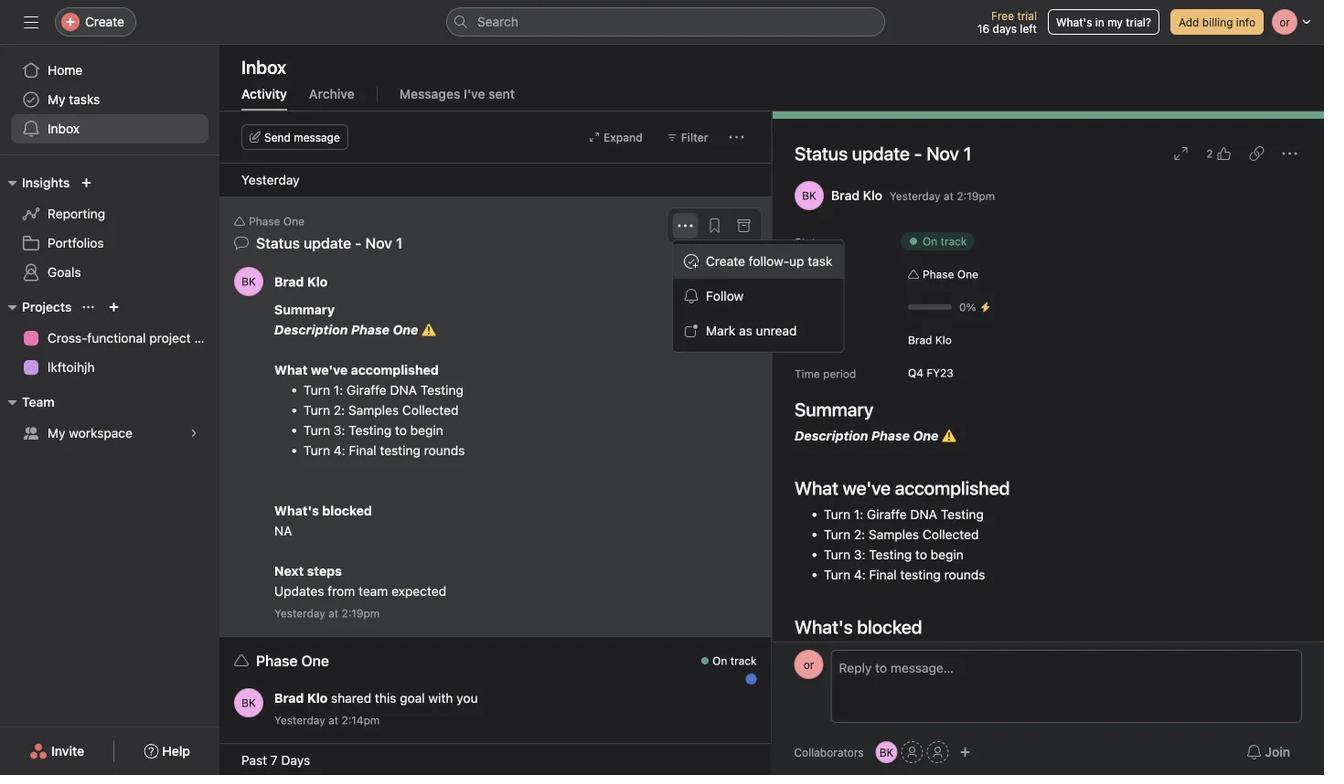 Task type: locate. For each thing, give the bounding box(es) containing it.
0 vertical spatial phase one
[[249, 215, 304, 228]]

klo inside 'brad klo shared this goal with you yesterday at 2:14pm'
[[307, 691, 328, 706]]

0 horizontal spatial description
[[274, 322, 348, 337]]

testing inside what we've accomplished turn 1: giraffe dna testing turn 2: samples collected turn 3: testing to begin turn 4: final testing rounds
[[380, 443, 420, 458]]

filter
[[681, 131, 708, 144]]

1 horizontal spatial final
[[869, 567, 896, 582]]

1 vertical spatial 4:
[[853, 567, 865, 582]]

1 vertical spatial 2:19pm
[[341, 607, 380, 620]]

phase one up 0%
[[922, 268, 978, 281]]

1 vertical spatial what's
[[274, 503, 319, 518]]

1 vertical spatial description
[[794, 428, 868, 443]]

more actions image right copy link image at top
[[1282, 146, 1297, 161]]

to down accomplished
[[395, 423, 407, 438]]

we've
[[311, 363, 348, 378]]

0 vertical spatial begin
[[410, 423, 443, 438]]

messages i've sent link
[[399, 86, 515, 111]]

dna inside what we've accomplished turn 1: giraffe dna testing turn 2: samples collected turn 3: testing to begin turn 4: final testing rounds
[[910, 507, 937, 522]]

2: down we've accomplished
[[853, 527, 865, 542]]

1 vertical spatial 1:
[[853, 507, 863, 522]]

on track up phase one link
[[922, 235, 966, 248]]

status update - nov 1 link
[[794, 143, 971, 164]]

1: down we've accomplished
[[853, 507, 863, 522]]

- left nov 1
[[355, 235, 362, 252]]

yesterday up the 7 days
[[274, 714, 325, 727]]

bk
[[802, 189, 816, 202], [241, 275, 256, 288], [241, 697, 256, 710], [879, 746, 894, 759]]

what inside what we've accomplished turn 1: giraffe dna testing turn 2: samples collected turn 3: testing to begin turn 4: final testing rounds
[[274, 363, 308, 378]]

1 horizontal spatial update
[[852, 143, 909, 164]]

global element
[[0, 45, 219, 155]]

0 vertical spatial brad klo
[[274, 274, 328, 289]]

0 vertical spatial at
[[943, 190, 953, 202]]

4: up what's blocked
[[853, 567, 865, 582]]

1 vertical spatial dna
[[910, 507, 937, 522]]

3: up what's blocked
[[853, 547, 865, 562]]

1 horizontal spatial 4:
[[853, 567, 865, 582]]

4: up blocked
[[334, 443, 345, 458]]

create button
[[55, 7, 136, 37]]

dna down accomplished
[[390, 383, 417, 398]]

from
[[328, 584, 355, 599]]

description phase one for ⚠️ image
[[794, 428, 941, 443]]

1 add to bookmarks image from the top
[[707, 219, 722, 233]]

my left the tasks
[[48, 92, 65, 107]]

left
[[1020, 22, 1037, 35]]

update
[[852, 143, 909, 164], [304, 235, 351, 252]]

add to bookmarks image
[[707, 219, 722, 233], [707, 658, 722, 673]]

1 horizontal spatial samples
[[868, 527, 919, 542]]

0 horizontal spatial samples
[[348, 403, 399, 418]]

inbox down my tasks
[[48, 121, 80, 136]]

brad klo link down phase one
[[274, 691, 328, 706]]

what's inside what's in my trial? button
[[1056, 16, 1092, 28]]

what's inside what's blocked na
[[274, 503, 319, 518]]

nov
[[926, 143, 959, 164]]

on track up create follow-up task menu item
[[705, 215, 749, 228]]

team
[[22, 395, 55, 410]]

1 vertical spatial create
[[706, 254, 745, 269]]

samples down accomplished
[[348, 403, 399, 418]]

description phase one up we've
[[274, 322, 421, 337]]

1 vertical spatial 2:
[[853, 527, 865, 542]]

1 horizontal spatial 1:
[[853, 507, 863, 522]]

home
[[48, 63, 83, 78]]

0 vertical spatial inbox
[[241, 56, 286, 77]]

brad klo
[[274, 274, 328, 289], [908, 334, 951, 347]]

- left nov
[[914, 143, 922, 164]]

my
[[1107, 16, 1123, 28]]

testing inside what we've accomplished turn 1: giraffe dna testing turn 2: samples collected turn 3: testing to begin turn 4: final testing rounds
[[900, 567, 940, 582]]

or
[[803, 658, 814, 671]]

steps
[[307, 564, 342, 579]]

goals link
[[11, 258, 208, 287]]

1 vertical spatial inbox
[[48, 121, 80, 136]]

at inside brad klo yesterday at 2:19pm
[[943, 190, 953, 202]]

0 horizontal spatial 4:
[[334, 443, 345, 458]]

0 vertical spatial description phase one
[[274, 322, 421, 337]]

as
[[739, 323, 752, 338]]

dna down we've accomplished
[[910, 507, 937, 522]]

search button
[[446, 7, 885, 37]]

1 my from the top
[[48, 92, 65, 107]]

create inside menu item
[[706, 254, 745, 269]]

0 vertical spatial samples
[[348, 403, 399, 418]]

inbox up activity
[[241, 56, 286, 77]]

0 vertical spatial what's
[[1056, 16, 1092, 28]]

track left or
[[730, 655, 757, 668]]

brad
[[831, 188, 859, 203], [274, 274, 304, 289], [908, 334, 932, 347], [274, 691, 304, 706]]

update up brad klo yesterday at 2:19pm
[[852, 143, 909, 164]]

0 vertical spatial more actions image
[[729, 130, 744, 144]]

0 horizontal spatial final
[[349, 443, 376, 458]]

join button
[[1235, 736, 1302, 769]]

samples inside what we've accomplished turn 1: giraffe dna testing turn 2: samples collected turn 3: testing to begin turn 4: final testing rounds
[[348, 403, 399, 418]]

on track
[[705, 215, 749, 228], [922, 235, 966, 248], [712, 655, 757, 668]]

phase left ⚠️ image
[[871, 428, 909, 443]]

yesterday down nov
[[889, 190, 940, 202]]

what for we've accomplished
[[794, 477, 838, 499]]

klo left shared
[[307, 691, 328, 706]]

0 vertical spatial summary
[[274, 302, 335, 317]]

new project or portfolio image
[[108, 302, 119, 313]]

1 horizontal spatial what
[[794, 477, 838, 499]]

0 horizontal spatial description phase one
[[274, 322, 421, 337]]

brad down phase one
[[274, 691, 304, 706]]

cross-functional project plan
[[48, 331, 219, 346]]

- for nov 1
[[355, 235, 362, 252]]

create up follow
[[706, 254, 745, 269]]

add billing info
[[1179, 16, 1255, 28]]

1 horizontal spatial -
[[914, 143, 922, 164]]

3: inside what we've accomplished turn 1: giraffe dna testing turn 2: samples collected turn 3: testing to begin turn 4: final testing rounds
[[334, 423, 345, 438]]

1 vertical spatial brad klo
[[908, 334, 951, 347]]

what's in my trial?
[[1056, 16, 1151, 28]]

2 vertical spatial at
[[328, 714, 338, 727]]

full screen image
[[1173, 146, 1188, 161]]

phase up the status update - nov 1
[[249, 215, 280, 228]]

2:19pm down team
[[341, 607, 380, 620]]

0 horizontal spatial create
[[85, 14, 124, 29]]

0 horizontal spatial inbox
[[48, 121, 80, 136]]

what's left in
[[1056, 16, 1092, 28]]

2 horizontal spatial more actions image
[[1282, 146, 1297, 161]]

add to bookmarks image left archive notification image
[[707, 658, 722, 673]]

0 vertical spatial brad klo link
[[831, 188, 882, 203]]

phase
[[249, 215, 280, 228], [922, 268, 954, 281], [351, 322, 390, 337], [871, 428, 909, 443]]

3: down we've
[[334, 423, 345, 438]]

0 vertical spatial description
[[274, 322, 348, 337]]

yesterday down send
[[241, 172, 300, 187]]

1 vertical spatial rounds
[[944, 567, 985, 582]]

on left archive notification icon at the top of page
[[705, 215, 720, 228]]

collected down we've accomplished
[[922, 527, 978, 542]]

1 horizontal spatial what's
[[1056, 16, 1092, 28]]

0 vertical spatial to
[[395, 423, 407, 438]]

mark as unread
[[706, 323, 797, 338]]

1 vertical spatial my
[[48, 426, 65, 441]]

project
[[149, 331, 191, 346]]

⚠️ image
[[421, 323, 436, 337]]

1 vertical spatial update
[[304, 235, 351, 252]]

0 horizontal spatial collected
[[402, 403, 459, 418]]

brad klo link down status update - nov 1
[[831, 188, 882, 203]]

add to bookmarks image for phase one
[[707, 658, 722, 673]]

1 vertical spatial 3:
[[853, 547, 865, 562]]

send message button
[[241, 124, 348, 150]]

at inside 'brad klo shared this goal with you yesterday at 2:14pm'
[[328, 714, 338, 727]]

archive
[[309, 86, 355, 101]]

1 horizontal spatial to
[[915, 547, 927, 562]]

1 vertical spatial what
[[794, 477, 838, 499]]

what we've accomplished turn 1: giraffe dna testing turn 2: samples collected turn 3: testing to begin turn 4: final testing rounds
[[794, 477, 1009, 582]]

time period
[[794, 368, 856, 380]]

1 vertical spatial phase one
[[922, 268, 978, 281]]

dna inside what we've accomplished turn 1: giraffe dna testing turn 2: samples collected turn 3: testing to begin turn 4: final testing rounds
[[390, 383, 417, 398]]

1 horizontal spatial description
[[794, 428, 868, 443]]

0 horizontal spatial begin
[[410, 423, 443, 438]]

summary up we've
[[274, 302, 335, 317]]

more actions image left archive notification icon at the top of page
[[678, 219, 693, 233]]

status
[[794, 143, 847, 164], [256, 235, 300, 252], [794, 236, 827, 249]]

bk button
[[234, 267, 263, 296], [234, 689, 263, 718], [876, 742, 898, 764]]

summary for ⚠️ image
[[794, 399, 873, 420]]

projects element
[[0, 291, 219, 386]]

0 horizontal spatial what
[[274, 363, 308, 378]]

1 horizontal spatial create
[[706, 254, 745, 269]]

lkftoihjh link
[[11, 353, 208, 382]]

on track left or
[[712, 655, 757, 668]]

begin inside what we've accomplished turn 1: giraffe dna testing turn 2: samples collected turn 3: testing to begin turn 4: final testing rounds
[[930, 547, 963, 562]]

at down nov
[[943, 190, 953, 202]]

1 vertical spatial bk button
[[234, 689, 263, 718]]

2 vertical spatial brad klo link
[[274, 691, 328, 706]]

1 horizontal spatial 2:
[[853, 527, 865, 542]]

what's blocked
[[794, 616, 922, 638]]

0 vertical spatial rounds
[[424, 443, 465, 458]]

2 add to bookmarks image from the top
[[707, 658, 722, 673]]

inbox link
[[11, 114, 208, 144]]

testing up what's blocked
[[900, 567, 940, 582]]

1 vertical spatial final
[[869, 567, 896, 582]]

0 horizontal spatial dna
[[390, 383, 417, 398]]

0 horizontal spatial more actions image
[[678, 219, 693, 233]]

my inside the global 'element'
[[48, 92, 65, 107]]

1: down we've
[[334, 383, 343, 398]]

description phase one for ⚠️ icon
[[274, 322, 421, 337]]

0 vertical spatial what
[[274, 363, 308, 378]]

phase one up the status update - nov 1
[[249, 215, 304, 228]]

1 horizontal spatial giraffe
[[866, 507, 906, 522]]

1 vertical spatial testing
[[900, 567, 940, 582]]

at down the from
[[328, 607, 338, 620]]

begin inside what we've accomplished turn 1: giraffe dna testing turn 2: samples collected turn 3: testing to begin turn 4: final testing rounds
[[410, 423, 443, 438]]

what's up na
[[274, 503, 319, 518]]

1 vertical spatial on
[[922, 235, 937, 248]]

1 horizontal spatial 2:19pm
[[956, 190, 995, 202]]

0 horizontal spatial what's
[[274, 503, 319, 518]]

final up blocked
[[349, 443, 376, 458]]

on up phase one link
[[922, 235, 937, 248]]

0 vertical spatial 3:
[[334, 423, 345, 438]]

bk button right collaborators
[[876, 742, 898, 764]]

4: inside what we've accomplished turn 1: giraffe dna testing turn 2: samples collected turn 3: testing to begin turn 4: final testing rounds
[[334, 443, 345, 458]]

phase one
[[249, 215, 304, 228], [922, 268, 978, 281]]

2:19pm inside brad klo yesterday at 2:19pm
[[956, 190, 995, 202]]

brad klo link
[[831, 188, 882, 203], [274, 274, 328, 289], [274, 691, 328, 706]]

⚠️ image
[[941, 429, 956, 443]]

yesterday
[[241, 172, 300, 187], [889, 190, 940, 202], [274, 607, 325, 620], [274, 714, 325, 727]]

1:
[[334, 383, 343, 398], [853, 507, 863, 522]]

on
[[705, 215, 720, 228], [922, 235, 937, 248], [712, 655, 727, 668]]

0 horizontal spatial giraffe
[[347, 383, 387, 398]]

dna
[[390, 383, 417, 398], [910, 507, 937, 522]]

0 horizontal spatial testing
[[380, 443, 420, 458]]

track up phase one link
[[940, 235, 966, 248]]

2:
[[334, 403, 345, 418], [853, 527, 865, 542]]

0 horizontal spatial 1:
[[334, 383, 343, 398]]

create
[[85, 14, 124, 29], [706, 254, 745, 269]]

2: down we've
[[334, 403, 345, 418]]

2 vertical spatial more actions image
[[678, 219, 693, 233]]

more actions image
[[729, 130, 744, 144], [1282, 146, 1297, 161], [678, 219, 693, 233]]

add to bookmarks image left archive notification icon at the top of page
[[707, 219, 722, 233]]

begin down we've accomplished
[[930, 547, 963, 562]]

brad down the status update - nov 1
[[274, 274, 304, 289]]

bk button down the status update - nov 1
[[234, 267, 263, 296]]

updates
[[274, 584, 324, 599]]

samples inside what we've accomplished turn 1: giraffe dna testing turn 2: samples collected turn 3: testing to begin turn 4: final testing rounds
[[868, 527, 919, 542]]

1 horizontal spatial begin
[[930, 547, 963, 562]]

my down team
[[48, 426, 65, 441]]

2:19pm
[[956, 190, 995, 202], [341, 607, 380, 620]]

4: inside what we've accomplished turn 1: giraffe dna testing turn 2: samples collected turn 3: testing to begin turn 4: final testing rounds
[[853, 567, 865, 582]]

giraffe inside what we've accomplished turn 1: giraffe dna testing turn 2: samples collected turn 3: testing to begin turn 4: final testing rounds
[[347, 383, 387, 398]]

0 horizontal spatial 2:
[[334, 403, 345, 418]]

description
[[274, 322, 348, 337], [794, 428, 868, 443]]

teams element
[[0, 386, 219, 452]]

0 vertical spatial 2:
[[334, 403, 345, 418]]

1 horizontal spatial description phase one
[[794, 428, 941, 443]]

0 vertical spatial create
[[85, 14, 124, 29]]

bk button up past
[[234, 689, 263, 718]]

turn
[[304, 383, 330, 398], [304, 403, 330, 418], [304, 423, 330, 438], [304, 443, 330, 458], [823, 507, 850, 522], [823, 527, 850, 542], [823, 547, 850, 562], [823, 567, 850, 582]]

collected inside what we've accomplished turn 1: giraffe dna testing turn 2: samples collected turn 3: testing to begin turn 4: final testing rounds
[[402, 403, 459, 418]]

giraffe inside what we've accomplished turn 1: giraffe dna testing turn 2: samples collected turn 3: testing to begin turn 4: final testing rounds
[[866, 507, 906, 522]]

final up what's blocked
[[869, 567, 896, 582]]

1 vertical spatial giraffe
[[866, 507, 906, 522]]

goal
[[794, 269, 818, 282]]

what's for what's blocked na
[[274, 503, 319, 518]]

0 horizontal spatial update
[[304, 235, 351, 252]]

my for my tasks
[[48, 92, 65, 107]]

klo down the status update - nov 1
[[307, 274, 328, 289]]

update for nov 1
[[304, 235, 351, 252]]

create up home link
[[85, 14, 124, 29]]

description down "time period"
[[794, 428, 868, 443]]

1 horizontal spatial rounds
[[944, 567, 985, 582]]

0 vertical spatial giraffe
[[347, 383, 387, 398]]

0 vertical spatial on track
[[705, 215, 749, 228]]

0 vertical spatial my
[[48, 92, 65, 107]]

brad klo up q4 fy23
[[908, 334, 951, 347]]

1: inside what we've accomplished turn 1: giraffe dna testing turn 2: samples collected turn 3: testing to begin turn 4: final testing rounds
[[334, 383, 343, 398]]

phase down brad klo yesterday at 2:19pm
[[922, 268, 954, 281]]

1 vertical spatial samples
[[868, 527, 919, 542]]

description phase one down period on the right
[[794, 428, 941, 443]]

1 horizontal spatial dna
[[910, 507, 937, 522]]

1 vertical spatial collected
[[922, 527, 978, 542]]

add to bookmarks image for phase one
[[707, 219, 722, 233]]

begin
[[410, 423, 443, 438], [930, 547, 963, 562]]

phase up accomplished
[[351, 322, 390, 337]]

giraffe
[[347, 383, 387, 398], [866, 507, 906, 522]]

2: inside what we've accomplished turn 1: giraffe dna testing turn 2: samples collected turn 3: testing to begin turn 4: final testing rounds
[[853, 527, 865, 542]]

2 button
[[1200, 141, 1236, 166]]

summary down period on the right
[[794, 399, 873, 420]]

my for my workspace
[[48, 426, 65, 441]]

trial?
[[1126, 16, 1151, 28]]

update left nov 1
[[304, 235, 351, 252]]

add
[[1179, 16, 1199, 28]]

0 vertical spatial 1:
[[334, 383, 343, 398]]

brad klo down the status update - nov 1
[[274, 274, 328, 289]]

goal
[[400, 691, 425, 706]]

samples
[[348, 403, 399, 418], [868, 527, 919, 542]]

2:19pm down 1
[[956, 190, 995, 202]]

on left archive notification image
[[712, 655, 727, 668]]

1: inside what we've accomplished turn 1: giraffe dna testing turn 2: samples collected turn 3: testing to begin turn 4: final testing rounds
[[853, 507, 863, 522]]

samples down we've accomplished
[[868, 527, 919, 542]]

2 my from the top
[[48, 426, 65, 441]]

next
[[274, 564, 304, 579]]

bk for bk button to the top
[[241, 275, 256, 288]]

with
[[428, 691, 453, 706]]

search
[[477, 14, 518, 29]]

lkftoihjh
[[48, 360, 95, 375]]

- for nov
[[914, 143, 922, 164]]

1 horizontal spatial testing
[[900, 567, 940, 582]]

my inside "link"
[[48, 426, 65, 441]]

testing
[[380, 443, 420, 458], [900, 567, 940, 582]]

description up we've
[[274, 322, 348, 337]]

rounds
[[424, 443, 465, 458], [944, 567, 985, 582]]

insights element
[[0, 166, 219, 291]]

team button
[[0, 391, 55, 413]]

giraffe down accomplished
[[347, 383, 387, 398]]

brad klo link down the status update - nov 1
[[274, 274, 328, 289]]

begin down accomplished
[[410, 423, 443, 438]]

status for status update - nov 1
[[794, 143, 847, 164]]

what inside what we've accomplished turn 1: giraffe dna testing turn 2: samples collected turn 3: testing to begin turn 4: final testing rounds
[[794, 477, 838, 499]]

more actions image right filter
[[729, 130, 744, 144]]

1 vertical spatial -
[[355, 235, 362, 252]]

create inside popup button
[[85, 14, 124, 29]]

to down we've accomplished
[[915, 547, 927, 562]]

at left 2:14pm on the left bottom
[[328, 714, 338, 727]]

collected down accomplished
[[402, 403, 459, 418]]

0 vertical spatial add to bookmarks image
[[707, 219, 722, 233]]

track up create follow-up task menu item
[[723, 215, 749, 228]]

testing down accomplished
[[380, 443, 420, 458]]

0 horizontal spatial -
[[355, 235, 362, 252]]

0 horizontal spatial rounds
[[424, 443, 465, 458]]

phase one link
[[900, 265, 985, 283]]

collected
[[402, 403, 459, 418], [922, 527, 978, 542]]

accomplished
[[351, 363, 439, 378]]

giraffe down we've accomplished
[[866, 507, 906, 522]]

0 horizontal spatial 2:19pm
[[341, 607, 380, 620]]

what's
[[1056, 16, 1092, 28], [274, 503, 319, 518]]

3:
[[334, 423, 345, 438], [853, 547, 865, 562]]

projects
[[22, 299, 72, 315]]



Task type: vqa. For each thing, say whether or not it's contained in the screenshot.
Summary
yes



Task type: describe. For each thing, give the bounding box(es) containing it.
archive notification image
[[737, 219, 751, 233]]

final inside what we've accomplished turn 1: giraffe dna testing turn 2: samples collected turn 3: testing to begin turn 4: final testing rounds
[[869, 567, 896, 582]]

insights
[[22, 175, 70, 190]]

next steps updates from team expected
[[274, 564, 446, 599]]

q4 fy23
[[908, 367, 953, 379]]

add billing info button
[[1170, 9, 1264, 35]]

what we've accomplished turn 1: giraffe dna testing turn 2: samples collected turn 3: testing to begin turn 4: final testing rounds
[[274, 363, 465, 458]]

one left ⚠️ icon
[[393, 322, 418, 337]]

collaborators
[[794, 746, 864, 759]]

team
[[358, 584, 388, 599]]

info
[[1236, 16, 1255, 28]]

to inside what we've accomplished turn 1: giraffe dna testing turn 2: samples collected turn 3: testing to begin turn 4: final testing rounds
[[915, 547, 927, 562]]

archive notification image
[[737, 658, 751, 673]]

create for create
[[85, 14, 124, 29]]

update for nov
[[852, 143, 909, 164]]

yesterday down updates
[[274, 607, 325, 620]]

2:14pm
[[341, 714, 380, 727]]

one up the status update - nov 1
[[283, 215, 304, 228]]

bk for the bottom bk button
[[879, 746, 894, 759]]

yesterday at 2:19pm
[[274, 607, 380, 620]]

mark
[[706, 323, 735, 338]]

past 7 days
[[241, 753, 310, 768]]

description for ⚠️ image
[[794, 428, 868, 443]]

activity
[[241, 86, 287, 101]]

time
[[794, 368, 820, 380]]

messages
[[399, 86, 460, 101]]

1 vertical spatial more actions image
[[1282, 146, 1297, 161]]

0 vertical spatial on
[[705, 215, 720, 228]]

what's in my trial? button
[[1048, 9, 1159, 35]]

billing
[[1202, 16, 1233, 28]]

or button
[[794, 650, 823, 679]]

insights button
[[0, 172, 70, 194]]

0 vertical spatial track
[[723, 215, 749, 228]]

trial
[[1017, 9, 1037, 22]]

my tasks link
[[11, 85, 208, 114]]

in
[[1095, 16, 1104, 28]]

task
[[808, 254, 833, 269]]

3: inside what we've accomplished turn 1: giraffe dna testing turn 2: samples collected turn 3: testing to begin turn 4: final testing rounds
[[853, 547, 865, 562]]

add or remove collaborators image
[[960, 747, 971, 758]]

sent
[[488, 86, 515, 101]]

my tasks
[[48, 92, 100, 107]]

collected inside what we've accomplished turn 1: giraffe dna testing turn 2: samples collected turn 3: testing to begin turn 4: final testing rounds
[[922, 527, 978, 542]]

0 horizontal spatial phase one
[[249, 215, 304, 228]]

2: inside what we've accomplished turn 1: giraffe dna testing turn 2: samples collected turn 3: testing to begin turn 4: final testing rounds
[[334, 403, 345, 418]]

create follow-up task
[[706, 254, 833, 269]]

brad up q4
[[908, 334, 932, 347]]

help button
[[132, 735, 202, 768]]

blocked
[[322, 503, 372, 518]]

portfolios
[[48, 235, 104, 251]]

reporting link
[[11, 199, 208, 229]]

search list box
[[446, 7, 885, 37]]

workspace
[[69, 426, 133, 441]]

expand
[[604, 131, 643, 144]]

expand button
[[581, 124, 651, 150]]

this
[[375, 691, 396, 706]]

invite button
[[17, 735, 96, 768]]

description for ⚠️ icon
[[274, 322, 348, 337]]

unread
[[756, 323, 797, 338]]

see details, my workspace image
[[188, 428, 199, 439]]

yesterday inside brad klo yesterday at 2:19pm
[[889, 190, 940, 202]]

inbox inside the global 'element'
[[48, 121, 80, 136]]

portfolios link
[[11, 229, 208, 258]]

expected
[[391, 584, 446, 599]]

2
[[1206, 147, 1212, 160]]

1 horizontal spatial phase one
[[922, 268, 978, 281]]

one up 0%
[[957, 268, 978, 281]]

brad klo shared this goal with you yesterday at 2:14pm
[[274, 691, 478, 727]]

message
[[294, 131, 340, 144]]

klo up 'fy23'
[[935, 334, 951, 347]]

bk for bk button to the middle
[[241, 697, 256, 710]]

fy23
[[926, 367, 953, 379]]

hide sidebar image
[[24, 15, 38, 29]]

follow
[[706, 288, 744, 304]]

tasks
[[69, 92, 100, 107]]

copy link image
[[1249, 146, 1264, 161]]

klo down status update - nov 1 link
[[862, 188, 882, 203]]

1 horizontal spatial more actions image
[[729, 130, 744, 144]]

nov 1
[[365, 235, 403, 252]]

1 vertical spatial track
[[940, 235, 966, 248]]

rounds inside what we've accomplished turn 1: giraffe dna testing turn 2: samples collected turn 3: testing to begin turn 4: final testing rounds
[[944, 567, 985, 582]]

q4
[[908, 367, 923, 379]]

status update - nov 1
[[256, 235, 403, 252]]

days
[[993, 22, 1017, 35]]

create for create follow-up task
[[706, 254, 745, 269]]

to inside what we've accomplished turn 1: giraffe dna testing turn 2: samples collected turn 3: testing to begin turn 4: final testing rounds
[[395, 423, 407, 438]]

you
[[456, 691, 478, 706]]

what for we've
[[274, 363, 308, 378]]

brad klo yesterday at 2:19pm
[[831, 188, 995, 203]]

1 vertical spatial brad klo link
[[274, 274, 328, 289]]

1 vertical spatial on track
[[922, 235, 966, 248]]

16
[[977, 22, 990, 35]]

new image
[[81, 177, 92, 188]]

projects button
[[0, 296, 72, 318]]

2 vertical spatial bk button
[[876, 742, 898, 764]]

my workspace
[[48, 426, 133, 441]]

up
[[789, 254, 804, 269]]

goals
[[48, 265, 81, 280]]

brad inside 'brad klo shared this goal with you yesterday at 2:14pm'
[[274, 691, 304, 706]]

show options, current sort, top image
[[83, 302, 94, 313]]

shared
[[331, 691, 371, 706]]

0 vertical spatial bk button
[[234, 267, 263, 296]]

help
[[162, 744, 190, 759]]

2 vertical spatial on track
[[712, 655, 757, 668]]

filter button
[[658, 124, 716, 150]]

1 horizontal spatial inbox
[[241, 56, 286, 77]]

send
[[264, 131, 291, 144]]

join
[[1265, 745, 1290, 760]]

we've accomplished
[[842, 477, 1009, 499]]

na
[[274, 523, 292, 539]]

2 vertical spatial on
[[712, 655, 727, 668]]

create follow-up task menu item
[[673, 244, 843, 279]]

1 horizontal spatial brad klo
[[908, 334, 951, 347]]

invite
[[51, 744, 84, 759]]

status for status update - nov 1
[[256, 235, 300, 252]]

activity link
[[241, 86, 287, 111]]

owner
[[794, 335, 828, 347]]

status update - nov 1
[[794, 143, 971, 164]]

0%
[[959, 301, 976, 314]]

what's for what's in my trial?
[[1056, 16, 1092, 28]]

rounds inside what we've accomplished turn 1: giraffe dna testing turn 2: samples collected turn 3: testing to begin turn 4: final testing rounds
[[424, 443, 465, 458]]

2 vertical spatial track
[[730, 655, 757, 668]]

home link
[[11, 56, 208, 85]]

free trial 16 days left
[[977, 9, 1037, 35]]

final inside what we've accomplished turn 1: giraffe dna testing turn 2: samples collected turn 3: testing to begin turn 4: final testing rounds
[[349, 443, 376, 458]]

yesterday inside 'brad klo shared this goal with you yesterday at 2:14pm'
[[274, 714, 325, 727]]

past
[[241, 753, 267, 768]]

functional
[[87, 331, 146, 346]]

one left ⚠️ image
[[913, 428, 938, 443]]

summary for ⚠️ icon
[[274, 302, 335, 317]]

1 vertical spatial at
[[328, 607, 338, 620]]

7 days
[[271, 753, 310, 768]]

send message
[[264, 131, 340, 144]]

brad down status update - nov 1
[[831, 188, 859, 203]]

i've
[[464, 86, 485, 101]]

messages i've sent
[[399, 86, 515, 101]]

free
[[991, 9, 1014, 22]]



